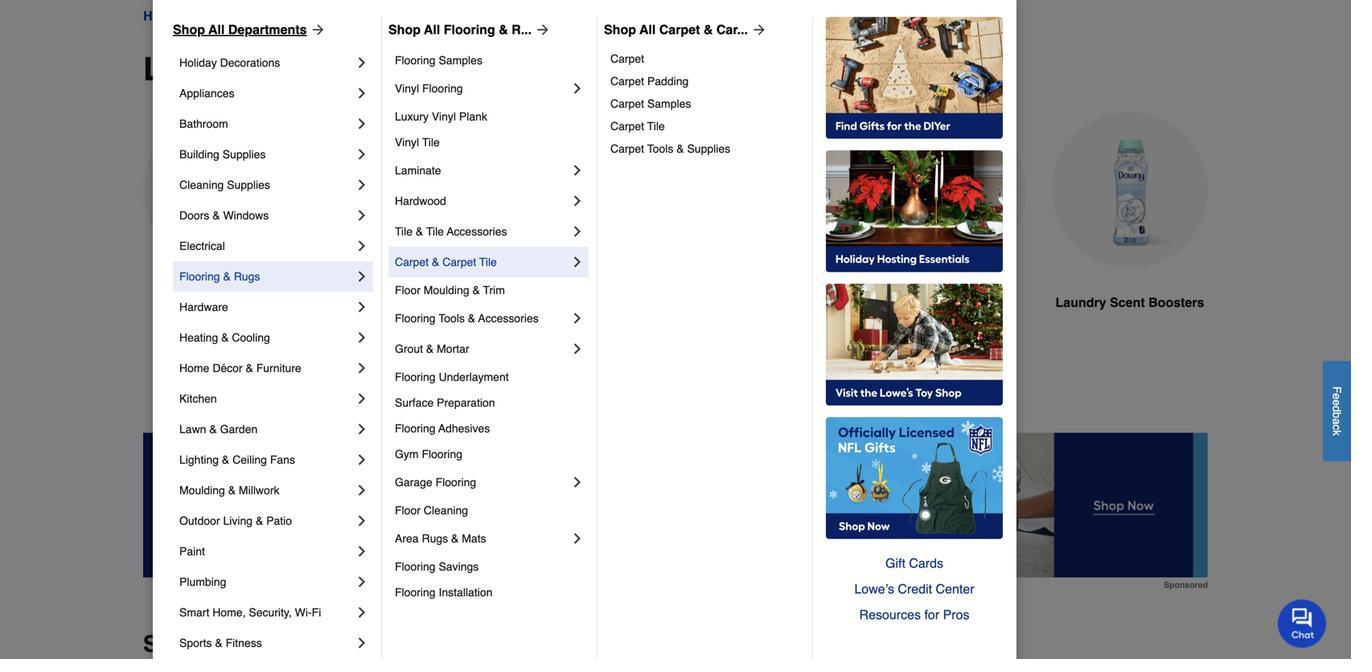 Task type: describe. For each thing, give the bounding box(es) containing it.
flooring tools & accessories
[[395, 312, 539, 325]]

bathroom
[[179, 117, 228, 130]]

samples for carpet samples
[[647, 97, 691, 110]]

lighting & ceiling fans
[[179, 454, 295, 466]]

paint
[[179, 545, 205, 558]]

f e e d b a c k
[[1331, 387, 1344, 436]]

chevron right image for bathroom
[[354, 116, 370, 132]]

garage
[[395, 476, 432, 489]]

& inside "tile & tile accessories" link
[[416, 225, 423, 238]]

holiday hosting essentials. image
[[826, 150, 1003, 273]]

supplies down 'carpet tile' link
[[687, 142, 730, 155]]

carpet & carpet tile link
[[395, 247, 569, 277]]

vinyl for vinyl flooring
[[395, 82, 419, 95]]

flooring inside "vinyl flooring" link
[[422, 82, 463, 95]]

cleaners
[[739, 314, 794, 329]]

padding
[[647, 75, 689, 88]]

fresheners
[[935, 295, 1004, 310]]

brand
[[238, 632, 303, 657]]

sports
[[179, 637, 212, 650]]

fabric for fabric fresheners
[[892, 295, 931, 310]]

lowe's
[[854, 582, 894, 597]]

& inside grout & mortar link
[[426, 343, 434, 355]]

gift cards
[[886, 556, 943, 571]]

shop by brand
[[143, 632, 303, 657]]

& inside floor moulding & trim link
[[473, 284, 480, 297]]

laundry for white bottle of shout stain remover. image
[[509, 295, 560, 310]]

building supplies link
[[179, 139, 354, 170]]

arrow right image for shop all carpet & car...
[[748, 22, 767, 38]]

center
[[936, 582, 974, 597]]

tile up the "carpet & carpet tile" on the top
[[426, 225, 444, 238]]

2 e from the top
[[1331, 400, 1344, 406]]

carpet for carpet tile
[[610, 120, 644, 133]]

ceiling
[[233, 454, 267, 466]]

1 e from the top
[[1331, 394, 1344, 400]]

accessories for flooring tools & accessories
[[478, 312, 539, 325]]

flooring inside 'shop all flooring & r...' "link"
[[444, 22, 495, 37]]

blue bottle of downy fabric softener. image
[[325, 113, 481, 268]]

flooring & rugs
[[179, 270, 260, 283]]

shop all flooring & r... link
[[388, 20, 551, 39]]

furniture
[[256, 362, 301, 375]]

home,
[[213, 606, 246, 619]]

hardwood link
[[395, 186, 569, 216]]

1 vertical spatial rugs
[[422, 532, 448, 545]]

chevron right image for heating & cooling
[[354, 330, 370, 346]]

smart
[[179, 606, 209, 619]]

holiday decorations link
[[179, 47, 354, 78]]

washing machine cleaners link
[[688, 113, 844, 370]]

gym flooring
[[395, 448, 462, 461]]

1 vertical spatial cleaning supplies link
[[179, 170, 354, 200]]

& inside area rugs & mats link
[[451, 532, 459, 545]]

shop all flooring & r...
[[388, 22, 532, 37]]

building
[[179, 148, 219, 161]]

flooring underlayment link
[[395, 364, 586, 390]]

lawn & garden
[[179, 423, 258, 436]]

garage flooring
[[395, 476, 476, 489]]

tile down luxury vinyl plank
[[422, 136, 440, 149]]

doors
[[179, 209, 209, 222]]

r...
[[512, 22, 532, 37]]

chevron right image for vinyl flooring
[[569, 80, 586, 97]]

chevron right image for grout & mortar
[[569, 341, 586, 357]]

chat invite button image
[[1278, 599, 1327, 648]]

washing machine cleaners
[[712, 295, 821, 329]]

laundry down 'shop all departments'
[[143, 51, 270, 88]]

heating & cooling link
[[179, 323, 354, 353]]

& inside home décor & furniture link
[[246, 362, 253, 375]]

for
[[924, 608, 939, 623]]

flooring adhesives
[[395, 422, 490, 435]]

& inside carpet & carpet tile link
[[432, 256, 439, 269]]

carpet tools & supplies link
[[610, 138, 801, 160]]

shop for shop all flooring & r...
[[388, 22, 421, 37]]

surface preparation
[[395, 397, 495, 409]]

1 vertical spatial cleaning
[[179, 179, 224, 191]]

fitness
[[226, 637, 262, 650]]

laminate
[[395, 164, 441, 177]]

laundry inside 'laundry supplies' link
[[319, 8, 365, 23]]

samples for flooring samples
[[439, 54, 483, 67]]

luxury vinyl plank
[[395, 110, 487, 123]]

supplies for bottom 'cleaning supplies' link
[[227, 179, 270, 191]]

shop for shop all departments
[[173, 22, 205, 37]]

mortar
[[437, 343, 469, 355]]

chevron right image for smart home, security, wi-fi
[[354, 605, 370, 621]]

chevron right image for lighting & ceiling fans
[[354, 452, 370, 468]]

kitchen link
[[179, 384, 354, 414]]

decorations
[[220, 56, 280, 69]]

savings
[[439, 561, 479, 573]]

flooring inside flooring & rugs link
[[179, 270, 220, 283]]

home for home décor & furniture
[[179, 362, 209, 375]]

cooling
[[232, 331, 270, 344]]

flooring underlayment
[[395, 371, 509, 384]]

sports & fitness
[[179, 637, 262, 650]]

tile & tile accessories
[[395, 225, 507, 238]]

0 vertical spatial rugs
[[234, 270, 260, 283]]

shop all departments
[[173, 22, 307, 37]]

& inside "sports & fitness" link
[[215, 637, 223, 650]]

moulding & millwork
[[179, 484, 279, 497]]

flooring adhesives link
[[395, 416, 586, 442]]

washing
[[712, 295, 766, 310]]

& inside lawn & garden 'link'
[[209, 423, 217, 436]]

scent
[[1110, 295, 1145, 310]]

lighting & ceiling fans link
[[179, 445, 354, 475]]

paint link
[[179, 536, 354, 567]]

flooring inside gym flooring "link"
[[422, 448, 462, 461]]

sports & fitness link
[[179, 628, 354, 659]]

chevron right image for cleaning supplies
[[354, 177, 370, 193]]

machine
[[769, 295, 821, 310]]

outdoor living & patio link
[[179, 506, 354, 536]]

floor for floor cleaning
[[395, 504, 421, 517]]

blue spray bottle of febreze fabric freshener. image
[[870, 113, 1026, 269]]

1 vertical spatial laundry supplies
[[143, 51, 413, 88]]

by
[[206, 632, 232, 657]]

hardware
[[179, 301, 228, 314]]

fabric softeners link
[[325, 113, 481, 351]]

carpet samples link
[[610, 92, 801, 115]]

security,
[[249, 606, 292, 619]]

& inside carpet tools & supplies link
[[677, 142, 684, 155]]

vinyl inside luxury vinyl plank link
[[432, 110, 456, 123]]

kitchen
[[179, 392, 217, 405]]

arrow right image for shop all departments
[[307, 22, 326, 38]]

credit
[[898, 582, 932, 597]]

gift
[[886, 556, 906, 571]]

shop
[[143, 632, 199, 657]]

flooring inside flooring underlayment link
[[395, 371, 436, 384]]

shop all carpet & car...
[[604, 22, 748, 37]]

floor cleaning link
[[395, 498, 586, 524]]

grout & mortar link
[[395, 334, 569, 364]]

holiday
[[179, 56, 217, 69]]

tile down carpet samples
[[647, 120, 665, 133]]

all for carpet
[[640, 22, 656, 37]]

chevron right image for sports & fitness
[[354, 635, 370, 651]]

tools for carpet
[[647, 142, 673, 155]]

living
[[223, 515, 253, 528]]

luxury vinyl plank link
[[395, 104, 586, 129]]

chevron right image for area rugs & mats
[[569, 531, 586, 547]]

flooring inside flooring installation link
[[395, 586, 436, 599]]

flooring inside "flooring savings" 'link'
[[395, 561, 436, 573]]

carpet up floor moulding & trim
[[442, 256, 476, 269]]

home décor & furniture
[[179, 362, 301, 375]]

heating
[[179, 331, 218, 344]]

flooring savings link
[[395, 554, 586, 580]]

& inside flooring & rugs link
[[223, 270, 231, 283]]

find gifts for the diyer. image
[[826, 17, 1003, 139]]

moulding inside floor moulding & trim link
[[424, 284, 469, 297]]



Task type: vqa. For each thing, say whether or not it's contained in the screenshot.
Supplies associated with the top cleaning supplies link
yes



Task type: locate. For each thing, give the bounding box(es) containing it.
k
[[1331, 430, 1344, 436]]

carpet
[[659, 22, 700, 37], [610, 52, 644, 65], [610, 75, 644, 88], [610, 97, 644, 110], [610, 120, 644, 133], [610, 142, 644, 155], [395, 256, 429, 269], [442, 256, 476, 269]]

& right sports
[[215, 637, 223, 650]]

2 fabric from the left
[[892, 295, 931, 310]]

chevron right image for garage flooring
[[569, 475, 586, 491]]

flooring down flooring adhesives at the left bottom of page
[[422, 448, 462, 461]]

1 horizontal spatial shop
[[388, 22, 421, 37]]

chevron right image for hardwood
[[569, 193, 586, 209]]

& left r...
[[499, 22, 508, 37]]

1 vertical spatial vinyl
[[432, 110, 456, 123]]

flooring installation
[[395, 586, 493, 599]]

rugs up 'detergent'
[[234, 270, 260, 283]]

chevron right image for building supplies
[[354, 146, 370, 162]]

all up flooring samples
[[424, 22, 440, 37]]

accessories inside flooring tools & accessories link
[[478, 312, 539, 325]]

flooring up luxury vinyl plank
[[422, 82, 463, 95]]

supplies for the top 'cleaning supplies' link
[[251, 8, 305, 23]]

shop inside shop all departments 'link'
[[173, 22, 205, 37]]

cleaning supplies link up windows
[[179, 170, 354, 200]]

2 all from the left
[[424, 22, 440, 37]]

floor up area
[[395, 504, 421, 517]]

carpet for carpet padding
[[610, 75, 644, 88]]

fabric softeners
[[352, 295, 454, 310]]

3 shop from the left
[[604, 22, 636, 37]]

arrow right image up carpet 'link'
[[748, 22, 767, 38]]

0 horizontal spatial rugs
[[234, 270, 260, 283]]

green container of gain laundry detergent. image
[[143, 113, 299, 268]]

surface preparation link
[[395, 390, 586, 416]]

cleaning supplies up decorations
[[193, 8, 305, 23]]

hardware link
[[179, 292, 354, 323]]

officially licensed n f l gifts. shop now. image
[[826, 417, 1003, 540]]

& down hardwood
[[416, 225, 423, 238]]

flooring down surface
[[395, 422, 436, 435]]

all for departments
[[208, 22, 225, 37]]

cleaning supplies link
[[193, 6, 305, 26], [179, 170, 354, 200]]

floor moulding & trim link
[[395, 277, 586, 303]]

flooring down softeners
[[395, 312, 436, 325]]

laundry for the bottle of downy laundry scent booster. image
[[1056, 295, 1106, 310]]

accessories for tile & tile accessories
[[447, 225, 507, 238]]

vinyl down luxury
[[395, 136, 419, 149]]

carpet for carpet tools & supplies
[[610, 142, 644, 155]]

shop up carpet padding
[[604, 22, 636, 37]]

resources
[[859, 608, 921, 623]]

chevron right image for appliances
[[354, 85, 370, 101]]

0 horizontal spatial fabric
[[352, 295, 391, 310]]

1 vertical spatial home
[[179, 362, 209, 375]]

vinyl for vinyl tile
[[395, 136, 419, 149]]

detergent
[[218, 295, 278, 310]]

appliances
[[179, 87, 234, 100]]

arrow right image inside shop all carpet & car... link
[[748, 22, 767, 38]]

& up laundry detergent
[[223, 270, 231, 283]]

1 horizontal spatial moulding
[[424, 284, 469, 297]]

shop up holiday
[[173, 22, 205, 37]]

supplies up holiday decorations link
[[251, 8, 305, 23]]

bottle of downy laundry scent booster. image
[[1052, 113, 1208, 268]]

chevron right image for tile & tile accessories
[[569, 224, 586, 240]]

laundry left scent
[[1056, 295, 1106, 310]]

heating & cooling
[[179, 331, 270, 344]]

carpet down carpet tile
[[610, 142, 644, 155]]

smart home, security, wi-fi link
[[179, 598, 354, 628]]

lowe's credit center
[[854, 582, 974, 597]]

carpet tile link
[[610, 115, 801, 138]]

cleaning supplies
[[193, 8, 305, 23], [179, 179, 270, 191]]

carpet inside 'link'
[[610, 52, 644, 65]]

carpet for carpet samples
[[610, 97, 644, 110]]

visit the lowe's toy shop. image
[[826, 284, 1003, 406]]

& left ceiling
[[222, 454, 229, 466]]

laundry inside laundry detergent link
[[164, 295, 215, 310]]

supplies up flooring samples
[[369, 8, 418, 23]]

all up holiday decorations
[[208, 22, 225, 37]]

advertisement region
[[143, 433, 1208, 590]]

fabric
[[352, 295, 391, 310], [892, 295, 931, 310]]

vinyl inside vinyl tile link
[[395, 136, 419, 149]]

shop inside shop all carpet & car... link
[[604, 22, 636, 37]]

chevron right image
[[569, 80, 586, 97], [354, 85, 370, 101], [354, 116, 370, 132], [569, 193, 586, 209], [354, 208, 370, 224], [569, 224, 586, 240], [354, 238, 370, 254], [569, 254, 586, 270], [354, 299, 370, 315], [569, 310, 586, 327], [354, 330, 370, 346], [569, 341, 586, 357], [354, 360, 370, 376], [354, 421, 370, 438], [354, 452, 370, 468], [569, 475, 586, 491], [354, 483, 370, 499], [354, 605, 370, 621]]

supplies for 'laundry supplies' link
[[369, 8, 418, 23]]

moulding inside moulding & millwork 'link'
[[179, 484, 225, 497]]

arrow right image inside 'shop all flooring & r...' "link"
[[532, 22, 551, 38]]

& down 'carpet tile' link
[[677, 142, 684, 155]]

1 vertical spatial cleaning supplies
[[179, 179, 270, 191]]

& left cooling
[[221, 331, 229, 344]]

1 vertical spatial moulding
[[179, 484, 225, 497]]

chevron right image for flooring tools & accessories
[[569, 310, 586, 327]]

orange box of tide washing machine cleaner. image
[[688, 113, 844, 268]]

2 horizontal spatial arrow right image
[[748, 22, 767, 38]]

carpet up carpet samples
[[610, 75, 644, 88]]

0 vertical spatial tools
[[647, 142, 673, 155]]

resources for pros link
[[826, 602, 1003, 628]]

millwork
[[239, 484, 279, 497]]

samples down padding
[[647, 97, 691, 110]]

chevron right image for doors & windows
[[354, 208, 370, 224]]

doors & windows link
[[179, 200, 354, 231]]

0 vertical spatial moulding
[[424, 284, 469, 297]]

lawn & garden link
[[179, 414, 354, 445]]

0 horizontal spatial tools
[[439, 312, 465, 325]]

fi
[[312, 606, 321, 619]]

1 horizontal spatial rugs
[[422, 532, 448, 545]]

& inside flooring tools & accessories link
[[468, 312, 475, 325]]

tools down carpet tile
[[647, 142, 673, 155]]

flooring inside flooring samples link
[[395, 54, 436, 67]]

flooring & rugs link
[[179, 261, 354, 292]]

carpet for carpet & carpet tile
[[395, 256, 429, 269]]

& right doors
[[213, 209, 220, 222]]

supplies for the building supplies link
[[223, 148, 266, 161]]

1 vertical spatial tools
[[439, 312, 465, 325]]

flooring up vinyl flooring
[[395, 54, 436, 67]]

supplies down 'laundry supplies' link
[[279, 51, 413, 88]]

chevron right image for moulding & millwork
[[354, 483, 370, 499]]

laundry scent boosters link
[[1052, 113, 1208, 351]]

& inside moulding & millwork 'link'
[[228, 484, 236, 497]]

f
[[1331, 387, 1344, 394]]

& left patio
[[256, 515, 263, 528]]

fabric for fabric softeners
[[352, 295, 391, 310]]

cleaning supplies link up decorations
[[193, 6, 305, 26]]

patio
[[266, 515, 292, 528]]

flooring down flooring savings
[[395, 586, 436, 599]]

laminate link
[[395, 155, 569, 186]]

tools down floor moulding & trim
[[439, 312, 465, 325]]

carpet down carpet samples
[[610, 120, 644, 133]]

all
[[208, 22, 225, 37], [424, 22, 440, 37], [640, 22, 656, 37]]

arrow right image up flooring samples link
[[532, 22, 551, 38]]

flooring inside flooring tools & accessories link
[[395, 312, 436, 325]]

chevron right image for home décor & furniture
[[354, 360, 370, 376]]

all for flooring
[[424, 22, 440, 37]]

1 horizontal spatial tools
[[647, 142, 673, 155]]

0 horizontal spatial all
[[208, 22, 225, 37]]

tools for flooring
[[439, 312, 465, 325]]

laundry right trim
[[509, 295, 560, 310]]

& left the millwork
[[228, 484, 236, 497]]

carpet up 'fabric softeners'
[[395, 256, 429, 269]]

& right décor
[[246, 362, 253, 375]]

chevron right image for paint
[[354, 544, 370, 560]]

installation
[[439, 586, 493, 599]]

cleaning supplies up doors & windows
[[179, 179, 270, 191]]

chevron right image for hardware
[[354, 299, 370, 315]]

1 horizontal spatial home
[[179, 362, 209, 375]]

laundry inside laundry stain removers link
[[509, 295, 560, 310]]

fabric left softeners
[[352, 295, 391, 310]]

cleaning down building
[[179, 179, 224, 191]]

vinyl tile
[[395, 136, 440, 149]]

lawn
[[179, 423, 206, 436]]

flooring up flooring samples link
[[444, 22, 495, 37]]

& left mats at the bottom left of the page
[[451, 532, 459, 545]]

& right lawn
[[209, 423, 217, 436]]

flooring savings
[[395, 561, 479, 573]]

carpet link
[[610, 47, 801, 70]]

flooring inside garage flooring link
[[436, 476, 476, 489]]

accessories inside "tile & tile accessories" link
[[447, 225, 507, 238]]

flooring down electrical
[[179, 270, 220, 283]]

all up carpet padding
[[640, 22, 656, 37]]

tile & tile accessories link
[[395, 216, 569, 247]]

fans
[[270, 454, 295, 466]]

0 horizontal spatial home
[[143, 8, 179, 23]]

cleaning up holiday decorations
[[193, 8, 247, 23]]

chevron right image
[[354, 55, 370, 71], [354, 146, 370, 162], [569, 162, 586, 179], [354, 177, 370, 193], [354, 269, 370, 285], [354, 391, 370, 407], [354, 513, 370, 529], [569, 531, 586, 547], [354, 544, 370, 560], [354, 574, 370, 590], [354, 635, 370, 651]]

1 vertical spatial floor
[[395, 504, 421, 517]]

3 arrow right image from the left
[[748, 22, 767, 38]]

0 vertical spatial samples
[[439, 54, 483, 67]]

fabric fresheners
[[892, 295, 1004, 310]]

surface
[[395, 397, 434, 409]]

0 horizontal spatial moulding
[[179, 484, 225, 497]]

moulding
[[424, 284, 469, 297], [179, 484, 225, 497]]

shop for shop all carpet & car...
[[604, 22, 636, 37]]

boosters
[[1149, 295, 1204, 310]]

& left car...
[[704, 22, 713, 37]]

laundry for green container of gain laundry detergent. image
[[164, 295, 215, 310]]

rugs right area
[[422, 532, 448, 545]]

carpet for carpet
[[610, 52, 644, 65]]

tools inside carpet tools & supplies link
[[647, 142, 673, 155]]

moulding down the "carpet & carpet tile" on the top
[[424, 284, 469, 297]]

2 floor from the top
[[395, 504, 421, 517]]

removers
[[598, 295, 661, 310]]

laundry detergent link
[[143, 113, 299, 351]]

1 horizontal spatial samples
[[647, 97, 691, 110]]

flooring tools & accessories link
[[395, 303, 569, 334]]

flooring samples
[[395, 54, 483, 67]]

2 vertical spatial cleaning
[[424, 504, 468, 517]]

accessories down trim
[[478, 312, 539, 325]]

& right 'grout'
[[426, 343, 434, 355]]

0 vertical spatial cleaning supplies
[[193, 8, 305, 23]]

flooring up surface
[[395, 371, 436, 384]]

floor cleaning
[[395, 504, 468, 517]]

vinyl tile link
[[395, 129, 586, 155]]

home décor & furniture link
[[179, 353, 354, 384]]

appliances link
[[179, 78, 354, 109]]

arrow right image for shop all flooring & r...
[[532, 22, 551, 38]]

shop inside 'shop all flooring & r...' "link"
[[388, 22, 421, 37]]

0 horizontal spatial samples
[[439, 54, 483, 67]]

arrow right image up holiday decorations link
[[307, 22, 326, 38]]

arrow right image inside shop all departments 'link'
[[307, 22, 326, 38]]

& inside outdoor living & patio link
[[256, 515, 263, 528]]

vinyl up luxury
[[395, 82, 419, 95]]

supplies down bathroom link
[[223, 148, 266, 161]]

& up grout & mortar link
[[468, 312, 475, 325]]

supplies up windows
[[227, 179, 270, 191]]

f e e d b a c k button
[[1323, 361, 1351, 462]]

chevron right image for flooring & rugs
[[354, 269, 370, 285]]

flooring up the floor cleaning
[[436, 476, 476, 489]]

laundry inside laundry scent boosters link
[[1056, 295, 1106, 310]]

grout
[[395, 343, 423, 355]]

& inside heating & cooling link
[[221, 331, 229, 344]]

shop up flooring samples
[[388, 22, 421, 37]]

accessories down hardwood link
[[447, 225, 507, 238]]

1 horizontal spatial all
[[424, 22, 440, 37]]

2 horizontal spatial all
[[640, 22, 656, 37]]

vinyl flooring
[[395, 82, 463, 95]]

stain
[[563, 295, 595, 310]]

2 arrow right image from the left
[[532, 22, 551, 38]]

1 vertical spatial accessories
[[478, 312, 539, 325]]

arrow right image
[[307, 22, 326, 38], [532, 22, 551, 38], [748, 22, 767, 38]]

0 vertical spatial home
[[143, 8, 179, 23]]

moulding up outdoor
[[179, 484, 225, 497]]

fabric left fresheners
[[892, 295, 931, 310]]

& inside 'shop all flooring & r...' "link"
[[499, 22, 508, 37]]

all inside "link"
[[424, 22, 440, 37]]

carpet tools & supplies
[[610, 142, 730, 155]]

home for home
[[143, 8, 179, 23]]

3 all from the left
[[640, 22, 656, 37]]

1 all from the left
[[208, 22, 225, 37]]

plumbing link
[[179, 567, 354, 598]]

0 vertical spatial laundry supplies
[[319, 8, 418, 23]]

doors & windows
[[179, 209, 269, 222]]

laundry right departments
[[319, 8, 365, 23]]

0 vertical spatial accessories
[[447, 225, 507, 238]]

d
[[1331, 406, 1344, 412]]

e up b
[[1331, 400, 1344, 406]]

gym
[[395, 448, 419, 461]]

laundry supplies link
[[319, 6, 418, 26]]

1 horizontal spatial arrow right image
[[532, 22, 551, 38]]

moulding & millwork link
[[179, 475, 354, 506]]

all inside 'link'
[[208, 22, 225, 37]]

cleaning up the area rugs & mats
[[424, 504, 468, 517]]

1 vertical spatial samples
[[647, 97, 691, 110]]

0 horizontal spatial arrow right image
[[307, 22, 326, 38]]

flooring down area
[[395, 561, 436, 573]]

1 horizontal spatial fabric
[[892, 295, 931, 310]]

b
[[1331, 412, 1344, 419]]

1 arrow right image from the left
[[307, 22, 326, 38]]

0 vertical spatial floor
[[395, 284, 421, 297]]

tools inside flooring tools & accessories link
[[439, 312, 465, 325]]

chevron right image for plumbing
[[354, 574, 370, 590]]

flooring inside flooring adhesives link
[[395, 422, 436, 435]]

tile down hardwood
[[395, 225, 413, 238]]

0 vertical spatial cleaning supplies link
[[193, 6, 305, 26]]

carpet up carpet 'link'
[[659, 22, 700, 37]]

home
[[143, 8, 179, 23], [179, 362, 209, 375]]

chevron right image for lawn & garden
[[354, 421, 370, 438]]

2 shop from the left
[[388, 22, 421, 37]]

windows
[[223, 209, 269, 222]]

chevron right image for carpet & carpet tile
[[569, 254, 586, 270]]

laundry up heating
[[164, 295, 215, 310]]

flooring samples link
[[395, 47, 586, 73]]

garage flooring link
[[395, 467, 569, 498]]

0 vertical spatial vinyl
[[395, 82, 419, 95]]

1 floor from the top
[[395, 284, 421, 297]]

samples down "shop all flooring & r..."
[[439, 54, 483, 67]]

floor for floor moulding & trim
[[395, 284, 421, 297]]

chevron right image for electrical
[[354, 238, 370, 254]]

vinyl inside "vinyl flooring" link
[[395, 82, 419, 95]]

2 vertical spatial vinyl
[[395, 136, 419, 149]]

chevron right image for laminate
[[569, 162, 586, 179]]

white bottle of shout stain remover. image
[[507, 113, 663, 269]]

adhesives
[[438, 422, 490, 435]]

carpet & carpet tile
[[395, 256, 497, 269]]

& inside doors & windows link
[[213, 209, 220, 222]]

1 fabric from the left
[[352, 295, 391, 310]]

& left trim
[[473, 284, 480, 297]]

chevron right image for outdoor living & patio
[[354, 513, 370, 529]]

& up floor moulding & trim
[[432, 256, 439, 269]]

fabric fresheners link
[[870, 113, 1026, 351]]

1 shop from the left
[[173, 22, 205, 37]]

chevron right image for kitchen
[[354, 391, 370, 407]]

rugs
[[234, 270, 260, 283], [422, 532, 448, 545]]

smart home, security, wi-fi
[[179, 606, 321, 619]]

0 horizontal spatial shop
[[173, 22, 205, 37]]

vinyl left the plank
[[432, 110, 456, 123]]

tile up floor moulding & trim link
[[479, 256, 497, 269]]

pros
[[943, 608, 970, 623]]

flooring installation link
[[395, 580, 586, 606]]

chevron right image for holiday decorations
[[354, 55, 370, 71]]

carpet padding
[[610, 75, 689, 88]]

carpet up carpet padding
[[610, 52, 644, 65]]

& inside shop all carpet & car... link
[[704, 22, 713, 37]]

2 horizontal spatial shop
[[604, 22, 636, 37]]

trim
[[483, 284, 505, 297]]

lowe's credit center link
[[826, 577, 1003, 602]]

a
[[1331, 419, 1344, 425]]

0 vertical spatial cleaning
[[193, 8, 247, 23]]

e up d
[[1331, 394, 1344, 400]]

floor down the "carpet & carpet tile" on the top
[[395, 284, 421, 297]]

carpet up carpet tile
[[610, 97, 644, 110]]

& inside the 'lighting & ceiling fans' link
[[222, 454, 229, 466]]



